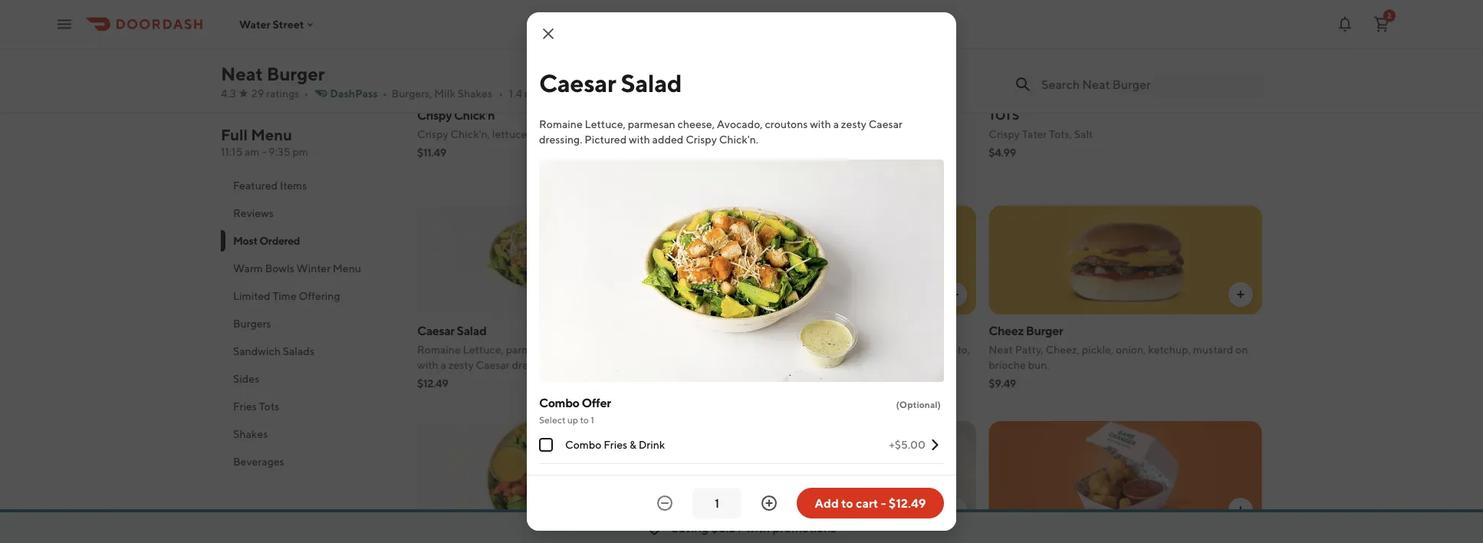 Task type: locate. For each thing, give the bounding box(es) containing it.
0 horizontal spatial zesty
[[448, 359, 474, 371]]

salt
[[765, 128, 784, 140], [1075, 128, 1093, 140]]

brioche up "$9.49"
[[989, 359, 1026, 371]]

a inside crispy chick'n crispy chick'n, lettuce, pickles, mayo, on a brioche bun. $11.49
[[616, 128, 622, 140]]

add item to cart image for crispy chick'n
[[663, 73, 676, 85]]

on right mustard
[[1236, 343, 1248, 356]]

$5.39
[[711, 520, 744, 535]]

1 vertical spatial on
[[1236, 343, 1248, 356]]

1 horizontal spatial burger
[[732, 323, 770, 338]]

parmesan
[[628, 118, 676, 130], [506, 343, 554, 356]]

ketchup,
[[1149, 343, 1191, 356]]

0 vertical spatial dressing.
[[539, 133, 583, 146]]

0 vertical spatial $12.49
[[417, 377, 448, 390]]

lettuce, inside neat burger double neat patty, cheez, caramelized onions, tomato, lettuce, pickles, neat sauce, on a brioche bun. $11.49
[[703, 359, 741, 371]]

burgers, milk shakes • 1.4 mi
[[392, 87, 536, 100]]

0 vertical spatial combo
[[539, 395, 580, 410]]

1 horizontal spatial brioche
[[865, 359, 902, 371]]

1 horizontal spatial cheez,
[[1046, 343, 1080, 356]]

dressing. inside romaine lettuce, parmesan cheese, avocado, croutons with a zesty caesar dressing. pictured with added crispy chick'n.
[[539, 133, 583, 146]]

pickles, left mayo,
[[532, 128, 568, 140]]

1 vertical spatial lettuce,
[[463, 343, 504, 356]]

burger inside neat burger double neat patty, cheez, caramelized onions, tomato, lettuce, pickles, neat sauce, on a brioche bun. $11.49
[[732, 323, 770, 338]]

combo down 1
[[565, 438, 602, 451]]

to left 1
[[580, 414, 589, 425]]

0 horizontal spatial $4.99
[[703, 146, 731, 159]]

1 $4.99 from the left
[[703, 146, 731, 159]]

tots
[[259, 400, 279, 413]]

0 vertical spatial lettuce,
[[585, 118, 626, 130]]

$11.49 down double
[[703, 377, 732, 390]]

3 • from the left
[[499, 87, 503, 100]]

promotions
[[773, 520, 837, 535]]

pickles, inside neat burger double neat patty, cheez, caramelized onions, tomato, lettuce, pickles, neat sauce, on a brioche bun. $11.49
[[743, 359, 779, 371]]

rebecca's caesar wrap image
[[703, 421, 977, 530]]

0 horizontal spatial patty,
[[768, 343, 796, 356]]

neat
[[221, 63, 263, 84], [703, 323, 730, 338], [741, 343, 766, 356], [989, 343, 1013, 356], [781, 359, 806, 371]]

add item to cart image for cheez burger
[[1235, 288, 1247, 301]]

$4.99 inside tots crispy tater tots, salt $4.99
[[989, 146, 1016, 159]]

patty, right double
[[768, 343, 796, 356]]

lettuce, inside crispy chick'n crispy chick'n, lettuce, pickles, mayo, on a brioche bun. $11.49
[[492, 128, 530, 140]]

combo inside combo offer select up to 1
[[539, 395, 580, 410]]

$11.49
[[417, 146, 446, 159], [703, 377, 732, 390]]

add item to cart image for caesar salad 'image'
[[663, 288, 676, 301]]

0 vertical spatial to
[[580, 414, 589, 425]]

1 horizontal spatial patty,
[[1015, 343, 1044, 356]]

to left cart
[[842, 496, 854, 510]]

burger up double
[[732, 323, 770, 338]]

full menu 11:15 am - 9:35 pm
[[221, 126, 308, 158]]

kennys cobb salad image
[[417, 421, 691, 530]]

salt right tots,
[[1075, 128, 1093, 140]]

crispy inside caesar salad romaine lettuce, parmesan cheese, avocado, croutons with a zesty caesar dressing. pictured with added crispy chick'n.
[[659, 359, 690, 371]]

$4.99 down tots
[[989, 146, 1016, 159]]

1 horizontal spatial pickles,
[[743, 359, 779, 371]]

0 horizontal spatial to
[[580, 414, 589, 425]]

open menu image
[[55, 15, 74, 33]]

menu up 9:35
[[251, 126, 292, 144]]

0 horizontal spatial cheez,
[[798, 343, 832, 356]]

fries
[[233, 400, 257, 413], [604, 438, 628, 451]]

0 horizontal spatial •
[[304, 87, 309, 100]]

0 vertical spatial salad
[[621, 68, 682, 97]]

on inside crispy chick'n crispy chick'n, lettuce, pickles, mayo, on a brioche bun. $11.49
[[602, 128, 614, 140]]

1 horizontal spatial to
[[842, 496, 854, 510]]

• right ratings at left top
[[304, 87, 309, 100]]

romaine
[[539, 118, 583, 130], [417, 343, 461, 356]]

cheese, up offer
[[556, 343, 593, 356]]

0 horizontal spatial -
[[262, 145, 266, 158]]

0 horizontal spatial salt
[[765, 128, 784, 140]]

2 cheez, from the left
[[1046, 343, 1080, 356]]

combo offer select up to 1
[[539, 395, 611, 425]]

0 horizontal spatial on
[[602, 128, 614, 140]]

0 horizontal spatial croutons
[[643, 343, 686, 356]]

winter
[[296, 262, 331, 275]]

salad
[[621, 68, 682, 97], [457, 323, 487, 338]]

2 horizontal spatial brioche
[[989, 359, 1026, 371]]

2 $4.99 from the left
[[989, 146, 1016, 159]]

romaine inside romaine lettuce, parmesan cheese, avocado, croutons with a zesty caesar dressing. pictured with added crispy chick'n.
[[539, 118, 583, 130]]

dressing. inside caesar salad romaine lettuce, parmesan cheese, avocado, croutons with a zesty caesar dressing. pictured with added crispy chick'n.
[[512, 359, 555, 371]]

mayo,
[[570, 128, 600, 140]]

1 vertical spatial cheese,
[[556, 343, 593, 356]]

croutons right fries,
[[765, 118, 808, 130]]

on right mayo,
[[602, 128, 614, 140]]

1 vertical spatial menu
[[333, 262, 361, 275]]

shakes inside button
[[233, 428, 268, 440]]

am
[[245, 145, 260, 158]]

1 vertical spatial chick'n.
[[417, 374, 457, 387]]

1 horizontal spatial lettuce,
[[703, 359, 741, 371]]

0 horizontal spatial lettuce,
[[492, 128, 530, 140]]

croutons inside caesar salad romaine lettuce, parmesan cheese, avocado, croutons with a zesty caesar dressing. pictured with added crispy chick'n.
[[643, 343, 686, 356]]

0 horizontal spatial avocado,
[[595, 343, 641, 356]]

0 horizontal spatial salad
[[457, 323, 487, 338]]

a
[[834, 118, 839, 130], [616, 128, 622, 140], [441, 359, 446, 371], [857, 359, 863, 371]]

0 horizontal spatial add item to cart image
[[663, 288, 676, 301]]

shakes up chick'n
[[458, 87, 492, 100]]

increase quantity by 1 image
[[760, 494, 779, 512]]

burgers,
[[392, 87, 432, 100]]

1 horizontal spatial add item to cart image
[[949, 504, 961, 516]]

2
[[1388, 11, 1392, 20]]

burger for cheez burger neat patty, cheez, pickle, onion, ketchup, mustard on brioche bun. $9.49
[[1026, 323, 1063, 338]]

(optional)
[[896, 399, 941, 410]]

1 vertical spatial add item to cart image
[[949, 504, 961, 516]]

• left 1.4
[[499, 87, 503, 100]]

- right 'am'
[[262, 145, 266, 158]]

added inside romaine lettuce, parmesan cheese, avocado, croutons with a zesty caesar dressing. pictured with added crispy chick'n.
[[652, 133, 684, 146]]

crispy cauliflower image
[[989, 421, 1263, 530]]

zesty
[[841, 118, 867, 130], [448, 359, 474, 371]]

lettuce,
[[492, 128, 530, 140], [703, 359, 741, 371]]

Current quantity is 1 number field
[[702, 495, 733, 512]]

1 horizontal spatial $4.99
[[989, 146, 1016, 159]]

2 vertical spatial on
[[842, 359, 855, 371]]

combo up select
[[539, 395, 580, 410]]

fries inside fries tots "button"
[[233, 400, 257, 413]]

1 vertical spatial pickles,
[[743, 359, 779, 371]]

0 horizontal spatial fries
[[233, 400, 257, 413]]

mi
[[524, 87, 536, 100]]

street
[[273, 18, 304, 30]]

0 vertical spatial on
[[602, 128, 614, 140]]

1 horizontal spatial -
[[881, 496, 886, 510]]

1 vertical spatial shakes
[[233, 428, 268, 440]]

sandwich salads
[[233, 345, 314, 357]]

0 horizontal spatial chick'n.
[[417, 374, 457, 387]]

0 vertical spatial parmesan
[[628, 118, 676, 130]]

salt right fries,
[[765, 128, 784, 140]]

brioche inside crispy chick'n crispy chick'n, lettuce, pickles, mayo, on a brioche bun. $11.49
[[624, 128, 661, 140]]

1 vertical spatial lettuce,
[[703, 359, 741, 371]]

salad for caesar salad
[[621, 68, 682, 97]]

1 patty, from the left
[[768, 343, 796, 356]]

0 horizontal spatial bun.
[[663, 128, 685, 140]]

most ordered
[[233, 234, 300, 247]]

cheese,
[[678, 118, 715, 130], [556, 343, 593, 356]]

1 horizontal spatial •
[[383, 87, 387, 100]]

1 salt from the left
[[765, 128, 784, 140]]

dressing.
[[539, 133, 583, 146], [512, 359, 555, 371]]

$4.99
[[703, 146, 731, 159], [989, 146, 1016, 159]]

dressing. up select
[[512, 359, 555, 371]]

1 horizontal spatial romaine
[[539, 118, 583, 130]]

tater
[[1022, 128, 1047, 140]]

• left burgers,
[[383, 87, 387, 100]]

0 vertical spatial added
[[652, 133, 684, 146]]

add item to cart image
[[663, 288, 676, 301], [949, 504, 961, 516]]

salt inside the fries crispy fries, salt $4.99
[[765, 128, 784, 140]]

1 vertical spatial croutons
[[643, 343, 686, 356]]

1 horizontal spatial cheese,
[[678, 118, 715, 130]]

1 vertical spatial $11.49
[[703, 377, 732, 390]]

salad inside dialog
[[621, 68, 682, 97]]

1 vertical spatial pictured
[[557, 359, 600, 371]]

2 horizontal spatial burger
[[1026, 323, 1063, 338]]

tots crispy tater tots, salt $4.99
[[989, 108, 1093, 159]]

offering
[[299, 290, 340, 302]]

drink
[[639, 438, 665, 451]]

parmesan down caesar salad
[[628, 118, 676, 130]]

salad inside caesar salad romaine lettuce, parmesan cheese, avocado, croutons with a zesty caesar dressing. pictured with added crispy chick'n.
[[457, 323, 487, 338]]

0 vertical spatial menu
[[251, 126, 292, 144]]

0 horizontal spatial parmesan
[[506, 343, 554, 356]]

burger up ratings at left top
[[267, 63, 325, 84]]

1 cheez, from the left
[[798, 343, 832, 356]]

1 vertical spatial fries
[[604, 438, 628, 451]]

0 vertical spatial avocado,
[[717, 118, 763, 130]]

0 vertical spatial pictured
[[585, 133, 627, 146]]

warm bowls winter menu button
[[221, 255, 399, 282]]

1 horizontal spatial salt
[[1075, 128, 1093, 140]]

brioche
[[624, 128, 661, 140], [865, 359, 902, 371], [989, 359, 1026, 371]]

lettuce, right 'chick'n,'
[[492, 128, 530, 140]]

0 horizontal spatial cheese,
[[556, 343, 593, 356]]

on
[[602, 128, 614, 140], [1236, 343, 1248, 356], [842, 359, 855, 371]]

cheez, left pickle,
[[1046, 343, 1080, 356]]

$11.49 inside neat burger double neat patty, cheez, caramelized onions, tomato, lettuce, pickles, neat sauce, on a brioche bun. $11.49
[[703, 377, 732, 390]]

pictured inside caesar salad romaine lettuce, parmesan cheese, avocado, croutons with a zesty caesar dressing. pictured with added crispy chick'n.
[[557, 359, 600, 371]]

cheez burger neat patty, cheez, pickle, onion, ketchup, mustard on brioche bun. $9.49
[[989, 323, 1248, 390]]

romaine lettuce, parmesan cheese, avocado, croutons with a zesty caesar dressing. pictured with added crispy chick'n.
[[539, 118, 903, 146]]

0 vertical spatial pickles,
[[532, 128, 568, 140]]

patty, down cheez
[[1015, 343, 1044, 356]]

dashpass
[[330, 87, 378, 100]]

lettuce,
[[585, 118, 626, 130], [463, 343, 504, 356]]

sandwich
[[233, 345, 281, 357]]

shakes down fries tots
[[233, 428, 268, 440]]

water street button
[[239, 18, 316, 30]]

warm
[[233, 262, 263, 275]]

a inside romaine lettuce, parmesan cheese, avocado, croutons with a zesty caesar dressing. pictured with added crispy chick'n.
[[834, 118, 839, 130]]

1 horizontal spatial bun.
[[904, 359, 926, 371]]

0 vertical spatial zesty
[[841, 118, 867, 130]]

fries left & on the bottom of the page
[[604, 438, 628, 451]]

caesar salad image
[[417, 206, 691, 315]]

chick'n.
[[719, 133, 759, 146], [417, 374, 457, 387]]

pictured down caesar salad
[[585, 133, 627, 146]]

burger inside cheez burger neat patty, cheez, pickle, onion, ketchup, mustard on brioche bun. $9.49
[[1026, 323, 1063, 338]]

pickles,
[[532, 128, 568, 140], [743, 359, 779, 371]]

neat left sauce,
[[781, 359, 806, 371]]

cart
[[856, 496, 879, 510]]

2 patty, from the left
[[1015, 343, 1044, 356]]

1 vertical spatial combo
[[565, 438, 602, 451]]

most
[[233, 234, 258, 247]]

pictured up offer
[[557, 359, 600, 371]]

limited
[[233, 290, 270, 302]]

1 vertical spatial dressing.
[[512, 359, 555, 371]]

0 vertical spatial cheese,
[[678, 118, 715, 130]]

on down the caramelized
[[842, 359, 855, 371]]

2 salt from the left
[[1075, 128, 1093, 140]]

2 horizontal spatial on
[[1236, 343, 1248, 356]]

pickles, left sauce,
[[743, 359, 779, 371]]

shakes button
[[221, 420, 399, 448]]

fries tots
[[233, 400, 279, 413]]

1 horizontal spatial zesty
[[841, 118, 867, 130]]

1 horizontal spatial $12.49
[[889, 496, 926, 510]]

add item to cart image for rebecca's caesar wrap image
[[949, 504, 961, 516]]

add item to cart image
[[663, 73, 676, 85], [949, 73, 961, 85], [949, 288, 961, 301], [1235, 288, 1247, 301], [663, 504, 676, 516], [1235, 504, 1247, 516]]

featured items
[[233, 179, 307, 192]]

$12.49
[[417, 377, 448, 390], [889, 496, 926, 510]]

tomato,
[[933, 343, 970, 356]]

ratings
[[266, 87, 299, 100]]

salt inside tots crispy tater tots, salt $4.99
[[1075, 128, 1093, 140]]

0 horizontal spatial $11.49
[[417, 146, 446, 159]]

lettuce, down double
[[703, 359, 741, 371]]

burger right cheez
[[1026, 323, 1063, 338]]

None checkbox
[[539, 438, 553, 452]]

menu
[[251, 126, 292, 144], [333, 262, 361, 275]]

burger
[[267, 63, 325, 84], [732, 323, 770, 338], [1026, 323, 1063, 338]]

close caesar salad image
[[539, 25, 558, 43]]

items
[[280, 179, 307, 192]]

1
[[591, 414, 594, 425]]

milk
[[434, 87, 456, 100]]

0 horizontal spatial menu
[[251, 126, 292, 144]]

menu right winter
[[333, 262, 361, 275]]

crispy chick'n image
[[417, 0, 691, 99]]

fries left tots
[[233, 400, 257, 413]]

0 horizontal spatial romaine
[[417, 343, 461, 356]]

Item Search search field
[[1042, 76, 1250, 93]]

bowls
[[265, 262, 294, 275]]

1 vertical spatial -
[[881, 496, 886, 510]]

0 vertical spatial romaine
[[539, 118, 583, 130]]

caesar
[[539, 68, 616, 97], [869, 118, 903, 130], [417, 323, 455, 338], [476, 359, 510, 371]]

combo offer group
[[539, 394, 944, 543]]

neat up double
[[703, 323, 730, 338]]

1 horizontal spatial fries
[[604, 438, 628, 451]]

avocado,
[[717, 118, 763, 130], [595, 343, 641, 356]]

croutons
[[765, 118, 808, 130], [643, 343, 686, 356]]

1 vertical spatial romaine
[[417, 343, 461, 356]]

combo
[[539, 395, 580, 410], [565, 438, 602, 451]]

0 vertical spatial chick'n.
[[719, 133, 759, 146]]

1 vertical spatial added
[[625, 359, 657, 371]]

1 horizontal spatial chick'n.
[[719, 133, 759, 146]]

cheez, inside cheez burger neat patty, cheez, pickle, onion, ketchup, mustard on brioche bun. $9.49
[[1046, 343, 1080, 356]]

limited time offering button
[[221, 282, 399, 310]]

parmesan inside romaine lettuce, parmesan cheese, avocado, croutons with a zesty caesar dressing. pictured with added crispy chick'n.
[[628, 118, 676, 130]]

add to cart - $12.49
[[815, 496, 926, 510]]

$12.49 inside button
[[889, 496, 926, 510]]

burgers
[[233, 317, 271, 330]]

1 vertical spatial zesty
[[448, 359, 474, 371]]

-
[[262, 145, 266, 158], [881, 496, 886, 510]]

0 vertical spatial croutons
[[765, 118, 808, 130]]

1 vertical spatial parmesan
[[506, 343, 554, 356]]

shakes
[[458, 87, 492, 100], [233, 428, 268, 440]]

1 horizontal spatial parmesan
[[628, 118, 676, 130]]

0 horizontal spatial brioche
[[624, 128, 661, 140]]

4.3
[[221, 87, 236, 100]]

- right cart
[[881, 496, 886, 510]]

dressing. down caesar salad
[[539, 133, 583, 146]]

1 horizontal spatial menu
[[333, 262, 361, 275]]

1 horizontal spatial lettuce,
[[585, 118, 626, 130]]

1 vertical spatial $12.49
[[889, 496, 926, 510]]

0 vertical spatial fries
[[233, 400, 257, 413]]

bun.
[[663, 128, 685, 140], [904, 359, 926, 371], [1028, 359, 1050, 371]]

cheese, inside caesar salad romaine lettuce, parmesan cheese, avocado, croutons with a zesty caesar dressing. pictured with added crispy chick'n.
[[556, 343, 593, 356]]

$4.99 down romaine lettuce, parmesan cheese, avocado, croutons with a zesty caesar dressing. pictured with added crispy chick'n.
[[703, 146, 731, 159]]

cheez, up sauce,
[[798, 343, 832, 356]]

mustard
[[1193, 343, 1234, 356]]

1 vertical spatial salad
[[457, 323, 487, 338]]

parmesan up select
[[506, 343, 554, 356]]

neat down cheez
[[989, 343, 1013, 356]]

0 vertical spatial -
[[262, 145, 266, 158]]

0 horizontal spatial shakes
[[233, 428, 268, 440]]

0 horizontal spatial burger
[[267, 63, 325, 84]]

croutons left double
[[643, 343, 686, 356]]

tots image
[[989, 0, 1263, 99]]

add item to cart image for neat burger
[[949, 288, 961, 301]]

dashpass •
[[330, 87, 387, 100]]

fries image
[[703, 0, 977, 99]]

0 vertical spatial lettuce,
[[492, 128, 530, 140]]

2 horizontal spatial •
[[499, 87, 503, 100]]

- inside full menu 11:15 am - 9:35 pm
[[262, 145, 266, 158]]

caramelized
[[835, 343, 894, 356]]

cheese, left fries,
[[678, 118, 715, 130]]

1 vertical spatial to
[[842, 496, 854, 510]]

pictured inside romaine lettuce, parmesan cheese, avocado, croutons with a zesty caesar dressing. pictured with added crispy chick'n.
[[585, 133, 627, 146]]

crispy chick'n crispy chick'n, lettuce, pickles, mayo, on a brioche bun. $11.49
[[417, 108, 685, 159]]

1 horizontal spatial shakes
[[458, 87, 492, 100]]

brioche right mayo,
[[624, 128, 661, 140]]

added inside caesar salad romaine lettuce, parmesan cheese, avocado, croutons with a zesty caesar dressing. pictured with added crispy chick'n.
[[625, 359, 657, 371]]

neat burger image
[[703, 206, 977, 315]]

1 horizontal spatial avocado,
[[717, 118, 763, 130]]

bun. inside neat burger double neat patty, cheez, caramelized onions, tomato, lettuce, pickles, neat sauce, on a brioche bun. $11.49
[[904, 359, 926, 371]]

added
[[652, 133, 684, 146], [625, 359, 657, 371]]

brioche down the caramelized
[[865, 359, 902, 371]]

menu inside full menu 11:15 am - 9:35 pm
[[251, 126, 292, 144]]

•
[[304, 87, 309, 100], [383, 87, 387, 100], [499, 87, 503, 100]]

$11.49 down the milk on the top
[[417, 146, 446, 159]]

crispy inside romaine lettuce, parmesan cheese, avocado, croutons with a zesty caesar dressing. pictured with added crispy chick'n.
[[686, 133, 717, 146]]

1 • from the left
[[304, 87, 309, 100]]

crispy
[[417, 108, 452, 122], [417, 128, 448, 140], [703, 128, 734, 140], [989, 128, 1020, 140], [686, 133, 717, 146], [659, 359, 690, 371]]

caesar salad dialog
[[527, 12, 957, 543]]



Task type: describe. For each thing, give the bounding box(es) containing it.
featured
[[233, 179, 278, 192]]

combo fries & drink
[[565, 438, 665, 451]]

onions,
[[896, 343, 931, 356]]

decrease quantity by 1 image
[[656, 494, 674, 512]]

29 ratings •
[[251, 87, 309, 100]]

&
[[630, 438, 637, 451]]

pickle,
[[1082, 343, 1114, 356]]

neat right double
[[741, 343, 766, 356]]

combo for offer
[[539, 395, 580, 410]]

parmesan inside caesar salad romaine lettuce, parmesan cheese, avocado, croutons with a zesty caesar dressing. pictured with added crispy chick'n.
[[506, 343, 554, 356]]

romaine inside caesar salad romaine lettuce, parmesan cheese, avocado, croutons with a zesty caesar dressing. pictured with added crispy chick'n.
[[417, 343, 461, 356]]

select
[[539, 414, 566, 425]]

neat up "4.3"
[[221, 63, 263, 84]]

tots,
[[1049, 128, 1072, 140]]

neat burger double neat patty, cheez, caramelized onions, tomato, lettuce, pickles, neat sauce, on a brioche bun. $11.49
[[703, 323, 970, 390]]

croutons inside romaine lettuce, parmesan cheese, avocado, croutons with a zesty caesar dressing. pictured with added crispy chick'n.
[[765, 118, 808, 130]]

offer
[[582, 395, 611, 410]]

$9.49
[[989, 377, 1016, 390]]

sauce,
[[808, 359, 840, 371]]

burger for neat burger
[[267, 63, 325, 84]]

to inside button
[[842, 496, 854, 510]]

9:35
[[268, 145, 290, 158]]

zesty inside caesar salad romaine lettuce, parmesan cheese, avocado, croutons with a zesty caesar dressing. pictured with added crispy chick'n.
[[448, 359, 474, 371]]

sides button
[[221, 365, 399, 393]]

up
[[568, 414, 578, 425]]

fries
[[703, 108, 738, 122]]

fries crispy fries, salt $4.99
[[703, 108, 784, 159]]

patty, inside neat burger double neat patty, cheez, caramelized onions, tomato, lettuce, pickles, neat sauce, on a brioche bun. $11.49
[[768, 343, 796, 356]]

salad for caesar salad romaine lettuce, parmesan cheese, avocado, croutons with a zesty caesar dressing. pictured with added crispy chick'n.
[[457, 323, 487, 338]]

patty, inside cheez burger neat patty, cheez, pickle, onion, ketchup, mustard on brioche bun. $9.49
[[1015, 343, 1044, 356]]

a inside caesar salad romaine lettuce, parmesan cheese, avocado, croutons with a zesty caesar dressing. pictured with added crispy chick'n.
[[441, 359, 446, 371]]

caesar salad
[[539, 68, 682, 97]]

double
[[703, 343, 739, 356]]

combo for fries
[[565, 438, 602, 451]]

salads
[[283, 345, 314, 357]]

neat burger
[[221, 63, 325, 84]]

burger for neat burger double neat patty, cheez, caramelized onions, tomato, lettuce, pickles, neat sauce, on a brioche bun. $11.49
[[732, 323, 770, 338]]

notification bell image
[[1336, 15, 1355, 33]]

warm bowls winter menu
[[233, 262, 361, 275]]

fries,
[[737, 128, 763, 140]]

cheez, inside neat burger double neat patty, cheez, caramelized onions, tomato, lettuce, pickles, neat sauce, on a brioche bun. $11.49
[[798, 343, 832, 356]]

onion,
[[1116, 343, 1146, 356]]

cheez burger image
[[989, 206, 1263, 315]]

sandwich salads button
[[221, 338, 399, 365]]

on inside cheez burger neat patty, cheez, pickle, onion, ketchup, mustard on brioche bun. $9.49
[[1236, 343, 1248, 356]]

avocado, inside romaine lettuce, parmesan cheese, avocado, croutons with a zesty caesar dressing. pictured with added crispy chick'n.
[[717, 118, 763, 130]]

fries inside combo offer group
[[604, 438, 628, 451]]

chick'n,
[[451, 128, 490, 140]]

2 • from the left
[[383, 87, 387, 100]]

1.4
[[509, 87, 522, 100]]

a inside neat burger double neat patty, cheez, caramelized onions, tomato, lettuce, pickles, neat sauce, on a brioche bun. $11.49
[[857, 359, 863, 371]]

saving $5.39 with promotions
[[672, 520, 837, 535]]

pickles, inside crispy chick'n crispy chick'n, lettuce, pickles, mayo, on a brioche bun. $11.49
[[532, 128, 568, 140]]

beverages
[[233, 455, 284, 468]]

neat inside cheez burger neat patty, cheez, pickle, onion, ketchup, mustard on brioche bun. $9.49
[[989, 343, 1013, 356]]

featured items button
[[221, 172, 399, 199]]

to inside combo offer select up to 1
[[580, 414, 589, 425]]

beverages button
[[221, 448, 399, 476]]

full
[[221, 126, 248, 144]]

cheez
[[989, 323, 1024, 338]]

11:15
[[221, 145, 243, 158]]

pm
[[293, 145, 308, 158]]

brioche inside neat burger double neat patty, cheez, caramelized onions, tomato, lettuce, pickles, neat sauce, on a brioche bun. $11.49
[[865, 359, 902, 371]]

reviews
[[233, 207, 274, 219]]

on inside neat burger double neat patty, cheez, caramelized onions, tomato, lettuce, pickles, neat sauce, on a brioche bun. $11.49
[[842, 359, 855, 371]]

cheese, inside romaine lettuce, parmesan cheese, avocado, croutons with a zesty caesar dressing. pictured with added crispy chick'n.
[[678, 118, 715, 130]]

chick'n
[[454, 108, 495, 122]]

menu inside button
[[333, 262, 361, 275]]

$11.49 inside crispy chick'n crispy chick'n, lettuce, pickles, mayo, on a brioche bun. $11.49
[[417, 146, 446, 159]]

0 vertical spatial shakes
[[458, 87, 492, 100]]

ordered
[[259, 234, 300, 247]]

chick'n. inside romaine lettuce, parmesan cheese, avocado, croutons with a zesty caesar dressing. pictured with added crispy chick'n.
[[719, 133, 759, 146]]

bun. inside crispy chick'n crispy chick'n, lettuce, pickles, mayo, on a brioche bun. $11.49
[[663, 128, 685, 140]]

tots
[[989, 108, 1019, 122]]

caesar salad romaine lettuce, parmesan cheese, avocado, croutons with a zesty caesar dressing. pictured with added crispy chick'n.
[[417, 323, 690, 387]]

reviews button
[[221, 199, 399, 227]]

water
[[239, 18, 270, 30]]

crispy inside the fries crispy fries, salt $4.99
[[703, 128, 734, 140]]

2 button
[[1367, 9, 1398, 40]]

caesar inside romaine lettuce, parmesan cheese, avocado, croutons with a zesty caesar dressing. pictured with added crispy chick'n.
[[869, 118, 903, 130]]

2 items, open order cart image
[[1373, 15, 1391, 33]]

add item to cart image for fries
[[949, 73, 961, 85]]

- inside button
[[881, 496, 886, 510]]

zesty inside romaine lettuce, parmesan cheese, avocado, croutons with a zesty caesar dressing. pictured with added crispy chick'n.
[[841, 118, 867, 130]]

brioche inside cheez burger neat patty, cheez, pickle, onion, ketchup, mustard on brioche bun. $9.49
[[989, 359, 1026, 371]]

0 horizontal spatial $12.49
[[417, 377, 448, 390]]

time
[[273, 290, 297, 302]]

$4.99 inside the fries crispy fries, salt $4.99
[[703, 146, 731, 159]]

add
[[815, 496, 839, 510]]

bun. inside cheez burger neat patty, cheez, pickle, onion, ketchup, mustard on brioche bun. $9.49
[[1028, 359, 1050, 371]]

lettuce, inside romaine lettuce, parmesan cheese, avocado, croutons with a zesty caesar dressing. pictured with added crispy chick'n.
[[585, 118, 626, 130]]

saving
[[672, 520, 709, 535]]

none checkbox inside combo offer group
[[539, 438, 553, 452]]

29
[[251, 87, 264, 100]]

lettuce, inside caesar salad romaine lettuce, parmesan cheese, avocado, croutons with a zesty caesar dressing. pictured with added crispy chick'n.
[[463, 343, 504, 356]]

water street
[[239, 18, 304, 30]]

add to cart - $12.49 button
[[797, 488, 944, 519]]

fries tots button
[[221, 393, 399, 420]]

chick'n. inside caesar salad romaine lettuce, parmesan cheese, avocado, croutons with a zesty caesar dressing. pictured with added crispy chick'n.
[[417, 374, 457, 387]]

burgers button
[[221, 310, 399, 338]]

+$5.00
[[889, 438, 926, 451]]

sides
[[233, 372, 259, 385]]

crispy inside tots crispy tater tots, salt $4.99
[[989, 128, 1020, 140]]

avocado, inside caesar salad romaine lettuce, parmesan cheese, avocado, croutons with a zesty caesar dressing. pictured with added crispy chick'n.
[[595, 343, 641, 356]]



Task type: vqa. For each thing, say whether or not it's contained in the screenshot.


